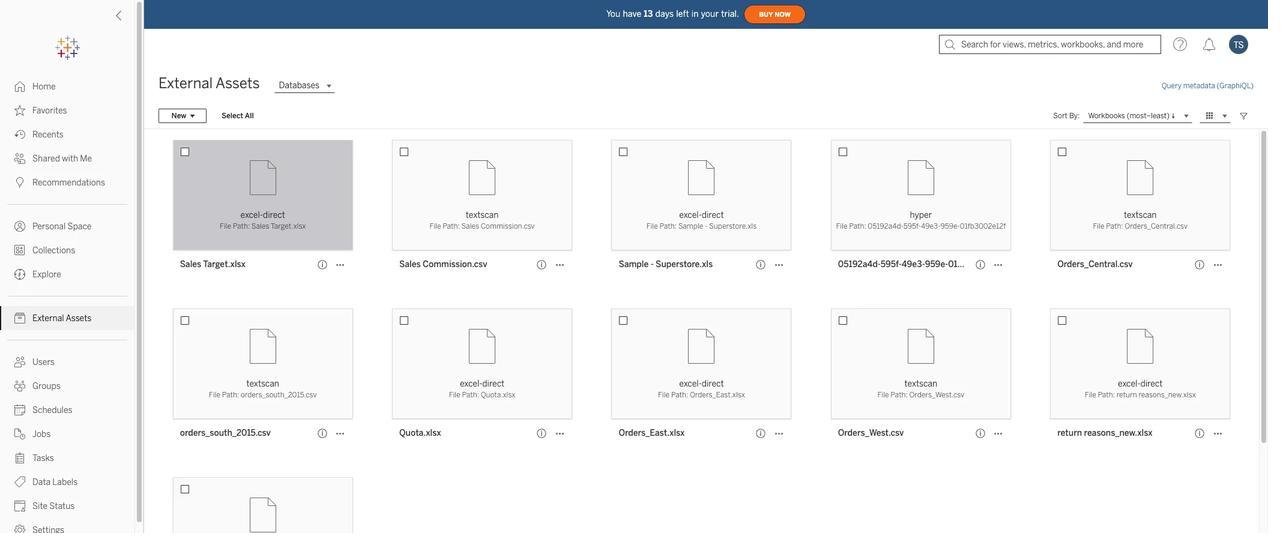Task type: describe. For each thing, give the bounding box(es) containing it.
textscan file path: orders_central.csv
[[1093, 210, 1188, 231]]

schedules link
[[0, 398, 135, 422]]

labels
[[52, 477, 78, 488]]

shared with me link
[[0, 147, 135, 171]]

select
[[222, 112, 243, 120]]

file inside "excel-direct file path: sample - superstore.xls"
[[647, 222, 658, 231]]

recents link
[[0, 123, 135, 147]]

1 vertical spatial orders_south_2015.csv
[[180, 428, 271, 438]]

recommendations link
[[0, 171, 135, 195]]

buy now button
[[744, 5, 806, 24]]

(most–least)
[[1127, 111, 1170, 120]]

sales target.xlsx
[[180, 259, 246, 270]]

hyper
[[910, 210, 932, 220]]

jobs
[[32, 429, 51, 440]]

you
[[606, 9, 621, 19]]

groups
[[32, 381, 61, 392]]

in
[[692, 9, 699, 19]]

direct for quota.xlsx
[[482, 379, 505, 389]]

tasks link
[[0, 446, 135, 470]]

by:
[[1069, 112, 1080, 120]]

sort
[[1054, 112, 1068, 120]]

workbooks (most–least) button
[[1084, 109, 1193, 123]]

path: inside the excel-direct file path: sales target.xlsx
[[233, 222, 250, 231]]

all
[[245, 112, 254, 120]]

1 vertical spatial orders_central.csv
[[1058, 259, 1133, 270]]

path: inside "excel-direct file path: sample - superstore.xls"
[[660, 222, 677, 231]]

excel- for sales target.xlsx
[[241, 210, 263, 220]]

excel- for quota.xlsx
[[460, 379, 482, 389]]

path: inside textscan file path: orders_south_2015.csv
[[222, 391, 239, 399]]

excel-direct file path: return reasons_new.xlsx
[[1085, 379, 1196, 399]]

1 vertical spatial commission.csv
[[423, 259, 487, 270]]

commission.csv inside 'textscan file path: sales commission.csv'
[[481, 222, 535, 231]]

navigation panel element
[[0, 36, 135, 533]]

external assets link
[[0, 306, 135, 330]]

workbooks (most–least)
[[1088, 111, 1170, 120]]

path: inside excel-direct file path: quota.xlsx
[[462, 391, 479, 399]]

main navigation. press the up and down arrow keys to access links. element
[[0, 74, 135, 533]]

file inside textscan file path: orders_central.csv
[[1093, 222, 1105, 231]]

file inside excel-direct file path: return reasons_new.xlsx
[[1085, 391, 1096, 399]]

01fb3002e12f inside hyper file path: 05192a4d-595f-49e3-959e-01fb3002e12f
[[960, 222, 1006, 231]]

1 vertical spatial 05192a4d-
[[838, 259, 881, 270]]

home
[[32, 82, 56, 92]]

1 vertical spatial -
[[651, 259, 654, 270]]

space
[[68, 222, 92, 232]]

shared
[[32, 154, 60, 164]]

personal space link
[[0, 214, 135, 238]]

1 vertical spatial reasons_new.xlsx
[[1084, 428, 1153, 438]]

your
[[701, 9, 719, 19]]

explore link
[[0, 262, 135, 286]]

metadata
[[1184, 82, 1215, 90]]

home link
[[0, 74, 135, 98]]

shared with me
[[32, 154, 92, 164]]

personal space
[[32, 222, 92, 232]]

excel-direct file path: sample - superstore.xls
[[647, 210, 757, 231]]

site
[[32, 501, 47, 512]]

explore
[[32, 270, 61, 280]]

49e3- inside hyper file path: 05192a4d-595f-49e3-959e-01fb3002e12f
[[921, 222, 941, 231]]

databases
[[279, 80, 320, 91]]

1 horizontal spatial external
[[159, 74, 213, 92]]

1 vertical spatial superstore.xls
[[656, 259, 713, 270]]

path: inside hyper file path: 05192a4d-595f-49e3-959e-01fb3002e12f
[[849, 222, 866, 231]]

05192a4d-595f-49e3-959e-01fb3002e12f
[[838, 259, 1004, 270]]

site status
[[32, 501, 75, 512]]

sort by:
[[1054, 112, 1080, 120]]

textscan file path: orders_west.csv
[[878, 379, 965, 399]]

me
[[80, 154, 92, 164]]

file inside textscan file path: orders_south_2015.csv
[[209, 391, 220, 399]]

data labels
[[32, 477, 78, 488]]

file inside the excel-direct file path: sales target.xlsx
[[220, 222, 231, 231]]

file inside excel-direct file path: quota.xlsx
[[449, 391, 460, 399]]

textscan for sales commission.csv
[[466, 210, 499, 220]]

favorites link
[[0, 98, 135, 123]]

external assets inside main navigation. press the up and down arrow keys to access links. element
[[32, 313, 91, 324]]

groups link
[[0, 374, 135, 398]]

assets inside external assets link
[[66, 313, 91, 324]]

target.xlsx inside the excel-direct file path: sales target.xlsx
[[271, 222, 306, 231]]

05192a4d- inside hyper file path: 05192a4d-595f-49e3-959e-01fb3002e12f
[[868, 222, 904, 231]]

superstore.xls inside "excel-direct file path: sample - superstore.xls"
[[709, 222, 757, 231]]

sales inside the excel-direct file path: sales target.xlsx
[[252, 222, 269, 231]]

buy
[[759, 11, 773, 18]]

query
[[1162, 82, 1182, 90]]

query metadata (graphiql) link
[[1162, 82, 1254, 90]]

path: inside textscan file path: orders_west.csv
[[891, 391, 908, 399]]



Task type: vqa. For each thing, say whether or not it's contained in the screenshot.
the right the /
no



Task type: locate. For each thing, give the bounding box(es) containing it.
collections
[[32, 246, 75, 256]]

textscan inside textscan file path: orders_west.csv
[[905, 379, 938, 389]]

path: inside excel-direct file path: return reasons_new.xlsx
[[1098, 391, 1115, 399]]

file inside 'textscan file path: sales commission.csv'
[[430, 222, 441, 231]]

recents
[[32, 130, 64, 140]]

1 vertical spatial 01fb3002e12f
[[948, 259, 1004, 270]]

0 horizontal spatial assets
[[66, 313, 91, 324]]

personal
[[32, 222, 66, 232]]

site status link
[[0, 494, 135, 518]]

orders_central.csv
[[1125, 222, 1188, 231], [1058, 259, 1133, 270]]

orders_west.csv
[[910, 391, 965, 399], [838, 428, 904, 438]]

0 vertical spatial return
[[1117, 391, 1137, 399]]

05192a4d-
[[868, 222, 904, 231], [838, 259, 881, 270]]

buy now
[[759, 11, 791, 18]]

with
[[62, 154, 78, 164]]

jobs link
[[0, 422, 135, 446]]

- inside "excel-direct file path: sample - superstore.xls"
[[705, 222, 708, 231]]

have
[[623, 9, 642, 19]]

textscan inside 'textscan file path: sales commission.csv'
[[466, 210, 499, 220]]

file inside excel-direct file path: orders_east.xlsx
[[658, 391, 670, 399]]

0 vertical spatial external assets
[[159, 74, 260, 92]]

0 vertical spatial external
[[159, 74, 213, 92]]

textscan inside textscan file path: orders_south_2015.csv
[[246, 379, 279, 389]]

0 horizontal spatial sample
[[619, 259, 649, 270]]

excel- for sample - superstore.xls
[[679, 210, 702, 220]]

assets
[[216, 74, 260, 92], [66, 313, 91, 324]]

excel-
[[241, 210, 263, 220], [679, 210, 702, 220], [460, 379, 482, 389], [679, 379, 702, 389], [1118, 379, 1141, 389]]

external down the explore
[[32, 313, 64, 324]]

0 vertical spatial orders_central.csv
[[1125, 222, 1188, 231]]

(graphiql)
[[1217, 82, 1254, 90]]

excel- for orders_east.xlsx
[[679, 379, 702, 389]]

quota.xlsx
[[481, 391, 516, 399], [399, 428, 441, 438]]

excel- inside "excel-direct file path: sample - superstore.xls"
[[679, 210, 702, 220]]

textscan for orders_west.csv
[[905, 379, 938, 389]]

sample
[[678, 222, 703, 231], [619, 259, 649, 270]]

1 horizontal spatial 595f-
[[904, 222, 921, 231]]

49e3-
[[921, 222, 941, 231], [902, 259, 925, 270]]

target.xlsx
[[271, 222, 306, 231], [203, 259, 246, 270]]

assets up the select all button
[[216, 74, 260, 92]]

0 vertical spatial 959e-
[[941, 222, 960, 231]]

days
[[655, 9, 674, 19]]

1 horizontal spatial quota.xlsx
[[481, 391, 516, 399]]

0 vertical spatial -
[[705, 222, 708, 231]]

1 vertical spatial 49e3-
[[902, 259, 925, 270]]

collections link
[[0, 238, 135, 262]]

assets up users link
[[66, 313, 91, 324]]

sales
[[252, 222, 269, 231], [461, 222, 479, 231], [180, 259, 201, 270], [399, 259, 421, 270]]

0 horizontal spatial quota.xlsx
[[399, 428, 441, 438]]

959e- inside hyper file path: 05192a4d-595f-49e3-959e-01fb3002e12f
[[941, 222, 960, 231]]

1 vertical spatial sample
[[619, 259, 649, 270]]

textscan inside textscan file path: orders_central.csv
[[1124, 210, 1157, 220]]

direct inside excel-direct file path: return reasons_new.xlsx
[[1141, 379, 1163, 389]]

reasons_new.xlsx inside excel-direct file path: return reasons_new.xlsx
[[1139, 391, 1196, 399]]

schedules
[[32, 405, 72, 416]]

file inside textscan file path: orders_west.csv
[[878, 391, 889, 399]]

reasons_new.xlsx
[[1139, 391, 1196, 399], [1084, 428, 1153, 438]]

users link
[[0, 350, 135, 374]]

49e3- down hyper file path: 05192a4d-595f-49e3-959e-01fb3002e12f
[[902, 259, 925, 270]]

49e3- down hyper
[[921, 222, 941, 231]]

0 vertical spatial orders_west.csv
[[910, 391, 965, 399]]

1 horizontal spatial target.xlsx
[[271, 222, 306, 231]]

1 horizontal spatial -
[[705, 222, 708, 231]]

1 vertical spatial external assets
[[32, 313, 91, 324]]

excel- inside excel-direct file path: return reasons_new.xlsx
[[1118, 379, 1141, 389]]

data labels link
[[0, 470, 135, 494]]

595f-
[[904, 222, 921, 231], [881, 259, 902, 270]]

orders_east.xlsx
[[690, 391, 745, 399], [619, 428, 685, 438]]

now
[[775, 11, 791, 18]]

orders_east.xlsx inside excel-direct file path: orders_east.xlsx
[[690, 391, 745, 399]]

grid view image
[[1205, 110, 1215, 121]]

959e- up 05192a4d-595f-49e3-959e-01fb3002e12f
[[941, 222, 960, 231]]

new button
[[159, 109, 207, 123]]

excel- inside the excel-direct file path: sales target.xlsx
[[241, 210, 263, 220]]

recommendations
[[32, 178, 105, 188]]

0 vertical spatial sample
[[678, 222, 703, 231]]

direct for sample - superstore.xls
[[702, 210, 724, 220]]

0 vertical spatial 05192a4d-
[[868, 222, 904, 231]]

textscan
[[466, 210, 499, 220], [1124, 210, 1157, 220], [246, 379, 279, 389], [905, 379, 938, 389]]

0 horizontal spatial -
[[651, 259, 654, 270]]

status
[[49, 501, 75, 512]]

1 vertical spatial return
[[1058, 428, 1082, 438]]

superstore.xls
[[709, 222, 757, 231], [656, 259, 713, 270]]

595f- inside hyper file path: 05192a4d-595f-49e3-959e-01fb3002e12f
[[904, 222, 921, 231]]

select all
[[222, 112, 254, 120]]

0 horizontal spatial orders_west.csv
[[838, 428, 904, 438]]

0 vertical spatial orders_south_2015.csv
[[241, 391, 317, 399]]

data
[[32, 477, 51, 488]]

0 vertical spatial reasons_new.xlsx
[[1139, 391, 1196, 399]]

959e-
[[941, 222, 960, 231], [925, 259, 948, 270]]

tasks
[[32, 453, 54, 464]]

0 horizontal spatial orders_east.xlsx
[[619, 428, 685, 438]]

path: inside excel-direct file path: orders_east.xlsx
[[671, 391, 688, 399]]

1 vertical spatial orders_east.xlsx
[[619, 428, 685, 438]]

1 vertical spatial assets
[[66, 313, 91, 324]]

hyper file path: 05192a4d-595f-49e3-959e-01fb3002e12f
[[836, 210, 1006, 231]]

1 vertical spatial 595f-
[[881, 259, 902, 270]]

595f- down hyper file path: 05192a4d-595f-49e3-959e-01fb3002e12f
[[881, 259, 902, 270]]

excel-direct file path: orders_east.xlsx
[[658, 379, 745, 399]]

0 vertical spatial superstore.xls
[[709, 222, 757, 231]]

query metadata (graphiql)
[[1162, 82, 1254, 90]]

0 horizontal spatial external
[[32, 313, 64, 324]]

orders_south_2015.csv inside textscan file path: orders_south_2015.csv
[[241, 391, 317, 399]]

file
[[220, 222, 231, 231], [430, 222, 441, 231], [647, 222, 658, 231], [836, 222, 848, 231], [1093, 222, 1105, 231], [209, 391, 220, 399], [449, 391, 460, 399], [658, 391, 670, 399], [878, 391, 889, 399], [1085, 391, 1096, 399]]

excel-direct file path: sales target.xlsx
[[220, 210, 306, 231]]

sales inside 'textscan file path: sales commission.csv'
[[461, 222, 479, 231]]

1 horizontal spatial orders_west.csv
[[910, 391, 965, 399]]

left
[[676, 9, 689, 19]]

path:
[[233, 222, 250, 231], [443, 222, 460, 231], [660, 222, 677, 231], [849, 222, 866, 231], [1106, 222, 1123, 231], [222, 391, 239, 399], [462, 391, 479, 399], [671, 391, 688, 399], [891, 391, 908, 399], [1098, 391, 1115, 399]]

databases button
[[274, 78, 335, 93]]

1 horizontal spatial external assets
[[159, 74, 260, 92]]

0 vertical spatial orders_east.xlsx
[[690, 391, 745, 399]]

select all button
[[214, 109, 262, 123]]

orders_west.csv inside textscan file path: orders_west.csv
[[910, 391, 965, 399]]

commission.csv
[[481, 222, 535, 231], [423, 259, 487, 270]]

1 vertical spatial target.xlsx
[[203, 259, 246, 270]]

1 vertical spatial 959e-
[[925, 259, 948, 270]]

direct for return reasons_new.xlsx
[[1141, 379, 1163, 389]]

orders_south_2015.csv
[[241, 391, 317, 399], [180, 428, 271, 438]]

textscan file path: orders_south_2015.csv
[[209, 379, 317, 399]]

excel-direct file path: quota.xlsx
[[449, 379, 516, 399]]

0 horizontal spatial external assets
[[32, 313, 91, 324]]

favorites
[[32, 106, 67, 116]]

0 vertical spatial quota.xlsx
[[481, 391, 516, 399]]

1 vertical spatial orders_west.csv
[[838, 428, 904, 438]]

0 vertical spatial 595f-
[[904, 222, 921, 231]]

595f- down hyper
[[904, 222, 921, 231]]

1 vertical spatial external
[[32, 313, 64, 324]]

sample inside "excel-direct file path: sample - superstore.xls"
[[678, 222, 703, 231]]

13
[[644, 9, 653, 19]]

direct
[[263, 210, 285, 220], [702, 210, 724, 220], [482, 379, 505, 389], [702, 379, 724, 389], [1141, 379, 1163, 389]]

excel- inside excel-direct file path: orders_east.xlsx
[[679, 379, 702, 389]]

external
[[159, 74, 213, 92], [32, 313, 64, 324]]

return
[[1117, 391, 1137, 399], [1058, 428, 1082, 438]]

Search for views, metrics, workbooks, and more text field
[[939, 35, 1161, 54]]

orders_central.csv inside textscan file path: orders_central.csv
[[1125, 222, 1188, 231]]

direct for sales target.xlsx
[[263, 210, 285, 220]]

0 horizontal spatial 595f-
[[881, 259, 902, 270]]

0 horizontal spatial target.xlsx
[[203, 259, 246, 270]]

0 vertical spatial 49e3-
[[921, 222, 941, 231]]

you have 13 days left in your trial.
[[606, 9, 739, 19]]

direct for orders_east.xlsx
[[702, 379, 724, 389]]

1 horizontal spatial assets
[[216, 74, 260, 92]]

external assets up users link
[[32, 313, 91, 324]]

textscan for orders_central.csv
[[1124, 210, 1157, 220]]

0 vertical spatial 01fb3002e12f
[[960, 222, 1006, 231]]

0 vertical spatial target.xlsx
[[271, 222, 306, 231]]

excel- inside excel-direct file path: quota.xlsx
[[460, 379, 482, 389]]

return inside excel-direct file path: return reasons_new.xlsx
[[1117, 391, 1137, 399]]

1 horizontal spatial sample
[[678, 222, 703, 231]]

01fb3002e12f
[[960, 222, 1006, 231], [948, 259, 1004, 270]]

0 vertical spatial assets
[[216, 74, 260, 92]]

file inside hyper file path: 05192a4d-595f-49e3-959e-01fb3002e12f
[[836, 222, 848, 231]]

trial.
[[721, 9, 739, 19]]

quota.xlsx inside excel-direct file path: quota.xlsx
[[481, 391, 516, 399]]

direct inside "excel-direct file path: sample - superstore.xls"
[[702, 210, 724, 220]]

1 vertical spatial quota.xlsx
[[399, 428, 441, 438]]

direct inside excel-direct file path: quota.xlsx
[[482, 379, 505, 389]]

workbooks
[[1088, 111, 1125, 120]]

excel- for return reasons_new.xlsx
[[1118, 379, 1141, 389]]

new
[[171, 112, 186, 120]]

1 horizontal spatial orders_east.xlsx
[[690, 391, 745, 399]]

external up new popup button
[[159, 74, 213, 92]]

path: inside 'textscan file path: sales commission.csv'
[[443, 222, 460, 231]]

959e- down hyper file path: 05192a4d-595f-49e3-959e-01fb3002e12f
[[925, 259, 948, 270]]

-
[[705, 222, 708, 231], [651, 259, 654, 270]]

users
[[32, 357, 55, 368]]

path: inside textscan file path: orders_central.csv
[[1106, 222, 1123, 231]]

direct inside the excel-direct file path: sales target.xlsx
[[263, 210, 285, 220]]

external inside main navigation. press the up and down arrow keys to access links. element
[[32, 313, 64, 324]]

textscan file path: sales commission.csv
[[430, 210, 535, 231]]

external assets up the select
[[159, 74, 260, 92]]

direct inside excel-direct file path: orders_east.xlsx
[[702, 379, 724, 389]]

0 vertical spatial commission.csv
[[481, 222, 535, 231]]

1 horizontal spatial return
[[1117, 391, 1137, 399]]

sales commission.csv
[[399, 259, 487, 270]]

external assets
[[159, 74, 260, 92], [32, 313, 91, 324]]

return reasons_new.xlsx
[[1058, 428, 1153, 438]]

textscan for orders_south_2015.csv
[[246, 379, 279, 389]]

sample - superstore.xls
[[619, 259, 713, 270]]

0 horizontal spatial return
[[1058, 428, 1082, 438]]



